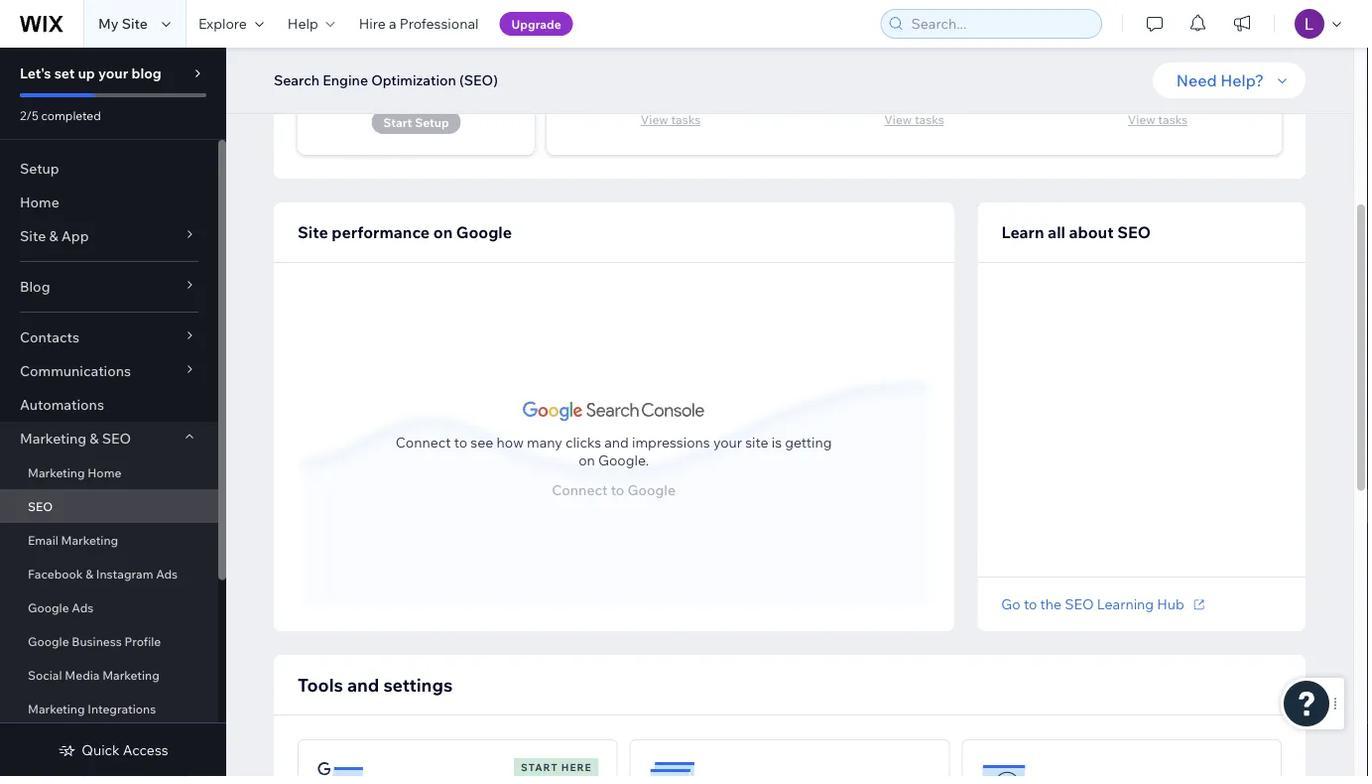 Task type: vqa. For each thing, say whether or not it's contained in the screenshot.
Site
yes



Task type: locate. For each thing, give the bounding box(es) containing it.
0 vertical spatial to
[[454, 433, 468, 451]]

1 vertical spatial to
[[1024, 596, 1037, 613]]

your inside connect to see how many clicks and impressions your site is getting on google.
[[713, 433, 742, 451]]

search engine optimization (seo) button
[[264, 65, 508, 95]]

0 horizontal spatial -
[[669, 46, 673, 61]]

learn
[[1002, 223, 1044, 243]]

marketing down social
[[28, 701, 85, 716]]

0 vertical spatial and
[[605, 433, 629, 451]]

search
[[274, 71, 320, 89]]

access
[[123, 741, 168, 759]]

2/5
[[20, 108, 39, 123]]

0 horizontal spatial ads
[[72, 600, 94, 615]]

site
[[122, 15, 148, 32], [298, 223, 328, 243], [20, 227, 46, 245]]

ads right instagram
[[156, 566, 178, 581]]

help?
[[1221, 70, 1264, 90]]

your
[[98, 65, 128, 82], [713, 433, 742, 451]]

home
[[20, 194, 59, 211], [88, 465, 121, 480]]

1 vertical spatial setup
[[20, 160, 59, 177]]

upgrade
[[512, 16, 561, 31]]

email
[[28, 532, 58, 547]]

& right facebook
[[86, 566, 93, 581]]

email marketing link
[[0, 523, 218, 557]]

completed
[[1103, 89, 1176, 107]]

marketing inside email marketing link
[[61, 532, 118, 547]]

to left see
[[454, 433, 468, 451]]

on down the clicks at the bottom left
[[579, 451, 595, 469]]

marketing for &
[[20, 430, 87, 447]]

google.
[[598, 451, 649, 469]]

& left app
[[49, 227, 58, 245]]

1 horizontal spatial setup
[[381, 84, 420, 101]]

0 horizontal spatial home
[[20, 194, 59, 211]]

to right go at the right bottom of the page
[[1024, 596, 1037, 613]]

1 horizontal spatial on
[[579, 451, 595, 469]]

seo
[[348, 84, 377, 101], [1117, 223, 1151, 243], [102, 430, 131, 447], [28, 499, 53, 514], [1065, 596, 1094, 613]]

site & app button
[[0, 219, 218, 253]]

help
[[288, 15, 318, 32]]

marketing inside marketing integrations link
[[28, 701, 85, 716]]

marketing inside social media marketing link
[[102, 667, 159, 682]]

and right tools
[[347, 674, 379, 696]]

site left app
[[20, 227, 46, 245]]

site right my
[[122, 15, 148, 32]]

1 vertical spatial &
[[90, 430, 99, 447]]

2 vertical spatial google
[[28, 634, 69, 649]]

google
[[456, 223, 512, 243], [28, 600, 69, 615], [28, 634, 69, 649]]

start
[[521, 761, 558, 774]]

on inside heading
[[433, 223, 453, 243]]

marketing & seo
[[20, 430, 131, 447]]

email marketing
[[28, 532, 118, 547]]

explore
[[198, 15, 247, 32]]

& inside popup button
[[90, 430, 99, 447]]

1 horizontal spatial your
[[713, 433, 742, 451]]

instagram
[[96, 566, 153, 581]]

& for site
[[49, 227, 58, 245]]

your left site
[[713, 433, 742, 451]]

on right performance
[[433, 223, 453, 243]]

facebook
[[28, 566, 83, 581]]

site left performance
[[298, 223, 328, 243]]

0 horizontal spatial and
[[347, 674, 379, 696]]

seo inside popup button
[[102, 430, 131, 447]]

marketing down automations
[[20, 430, 87, 447]]

hire a professional link
[[347, 0, 491, 48]]

0 horizontal spatial on
[[433, 223, 453, 243]]

go to the seo learning hub
[[1002, 596, 1185, 613]]

2 horizontal spatial -
[[1156, 46, 1160, 61]]

0 vertical spatial on
[[433, 223, 453, 243]]

& for facebook
[[86, 566, 93, 581]]

let's
[[20, 65, 51, 82]]

1 horizontal spatial home
[[88, 465, 121, 480]]

ads
[[156, 566, 178, 581], [72, 600, 94, 615]]

2 horizontal spatial site
[[298, 223, 328, 243]]

need help? button
[[1153, 63, 1306, 98]]

optimization
[[371, 71, 456, 89]]

on
[[433, 223, 453, 243], [579, 451, 595, 469]]

1 vertical spatial your
[[713, 433, 742, 451]]

0 vertical spatial google
[[456, 223, 512, 243]]

let's set up your blog
[[20, 65, 162, 82]]

marketing inside marketing & seo popup button
[[20, 430, 87, 447]]

home link
[[0, 186, 218, 219]]

0 horizontal spatial to
[[454, 433, 468, 451]]

marketing down marketing & seo
[[28, 465, 85, 480]]

1 vertical spatial and
[[347, 674, 379, 696]]

site performance on google
[[298, 223, 512, 243]]

google for google business profile
[[28, 634, 69, 649]]

2 vertical spatial &
[[86, 566, 93, 581]]

0 horizontal spatial setup
[[20, 160, 59, 177]]

site inside 'dropdown button'
[[20, 227, 46, 245]]

1 vertical spatial ads
[[72, 600, 94, 615]]

0 vertical spatial &
[[49, 227, 58, 245]]

app
[[61, 227, 89, 245]]

google ads
[[28, 600, 94, 615]]

1 vertical spatial google
[[28, 600, 69, 615]]

1 horizontal spatial site
[[122, 15, 148, 32]]

site inside heading
[[298, 223, 328, 243]]

home down marketing & seo popup button
[[88, 465, 121, 480]]

& down automations link
[[90, 430, 99, 447]]

social media marketing
[[28, 667, 159, 682]]

1 horizontal spatial to
[[1024, 596, 1037, 613]]

social
[[28, 667, 62, 682]]

site performance on google heading
[[298, 221, 512, 245]]

& inside 'dropdown button'
[[49, 227, 58, 245]]

your right up at the left top
[[98, 65, 128, 82]]

performance
[[332, 223, 430, 243]]

home up site & app
[[20, 194, 59, 211]]

site for site performance on google
[[298, 223, 328, 243]]

ads up google business profile
[[72, 600, 94, 615]]

3 - from the left
[[1156, 46, 1160, 61]]

blog button
[[0, 270, 218, 304]]

setup down 2/5
[[20, 160, 59, 177]]

to for go
[[1024, 596, 1037, 613]]

google business profile link
[[0, 624, 218, 658]]

social media marketing link
[[0, 658, 218, 692]]

1 horizontal spatial and
[[605, 433, 629, 451]]

to inside connect to see how many clicks and impressions your site is getting on google.
[[454, 433, 468, 451]]

0 horizontal spatial your
[[98, 65, 128, 82]]

setup link
[[0, 152, 218, 186]]

tasks
[[1179, 89, 1213, 107]]

and up the google.
[[605, 433, 629, 451]]

and
[[605, 433, 629, 451], [347, 674, 379, 696]]

1 - from the left
[[669, 46, 673, 61]]

marketing up facebook & instagram ads
[[61, 532, 118, 547]]

professional
[[400, 15, 479, 32]]

0 horizontal spatial site
[[20, 227, 46, 245]]

1 horizontal spatial -
[[913, 46, 916, 61]]

0 vertical spatial your
[[98, 65, 128, 82]]

marketing inside marketing home link
[[28, 465, 85, 480]]

marketing
[[20, 430, 87, 447], [28, 465, 85, 480], [61, 532, 118, 547], [102, 667, 159, 682], [28, 701, 85, 716]]

set
[[54, 65, 75, 82]]

setup
[[381, 84, 420, 101], [20, 160, 59, 177]]

need help?
[[1177, 70, 1264, 90]]

marketing up integrations
[[102, 667, 159, 682]]

0 vertical spatial ads
[[156, 566, 178, 581]]

setup down 0%
[[381, 84, 420, 101]]

1 vertical spatial on
[[579, 451, 595, 469]]

and inside connect to see how many clicks and impressions your site is getting on google.
[[605, 433, 629, 451]]

engine
[[323, 71, 368, 89]]

quick access
[[82, 741, 168, 759]]

learn all about seo
[[1002, 223, 1151, 243]]



Task type: describe. For each thing, give the bounding box(es) containing it.
site for site & app
[[20, 227, 46, 245]]

hire
[[359, 15, 386, 32]]

completed
[[41, 108, 101, 123]]

help button
[[276, 0, 347, 48]]

quick
[[82, 741, 120, 759]]

sidebar element
[[0, 48, 226, 777]]

how
[[497, 433, 524, 451]]

marketing integrations link
[[0, 692, 218, 725]]

0 vertical spatial home
[[20, 194, 59, 211]]

on inside connect to see how many clicks and impressions your site is getting on google.
[[579, 451, 595, 469]]

my site
[[98, 15, 148, 32]]

connect
[[396, 433, 451, 451]]

google for google ads
[[28, 600, 69, 615]]

learning
[[1097, 596, 1154, 613]]

seo inside heading
[[1117, 223, 1151, 243]]

media
[[65, 667, 100, 682]]

seo link
[[0, 489, 218, 523]]

seo setup checklist
[[348, 84, 484, 101]]

automations
[[20, 396, 104, 413]]

facebook & instagram ads
[[28, 566, 178, 581]]

setup inside the sidebar element
[[20, 160, 59, 177]]

many
[[527, 433, 563, 451]]

1 vertical spatial home
[[88, 465, 121, 480]]

clicks
[[566, 433, 601, 451]]

(seo)
[[459, 71, 498, 89]]

hire a professional
[[359, 15, 479, 32]]

quick access button
[[58, 741, 168, 759]]

marketing for integrations
[[28, 701, 85, 716]]

need
[[1177, 70, 1217, 90]]

tools
[[298, 674, 343, 696]]

checklist
[[423, 84, 484, 101]]

google inside heading
[[456, 223, 512, 243]]

all
[[1048, 223, 1066, 243]]

blog
[[20, 278, 50, 295]]

business
[[72, 634, 122, 649]]

automations link
[[0, 388, 218, 422]]

marketing & seo button
[[0, 422, 218, 455]]

up
[[78, 65, 95, 82]]

2 - from the left
[[913, 46, 916, 61]]

getting
[[785, 433, 832, 451]]

my
[[98, 15, 119, 32]]

contacts button
[[0, 321, 218, 354]]

facebook & instagram ads link
[[0, 557, 218, 590]]

see
[[471, 433, 494, 451]]

about
[[1069, 223, 1114, 243]]

impressions
[[632, 433, 710, 451]]

a
[[389, 15, 396, 32]]

search engine optimization (seo)
[[274, 71, 498, 89]]

learn all about seo heading
[[1002, 221, 1151, 245]]

communications
[[20, 362, 131, 380]]

profile
[[124, 634, 161, 649]]

marketing home
[[28, 465, 121, 480]]

marketing integrations
[[28, 701, 156, 716]]

is
[[772, 433, 782, 451]]

the
[[1040, 596, 1062, 613]]

integrations
[[88, 701, 156, 716]]

settings
[[383, 674, 453, 696]]

2/5 completed
[[20, 108, 101, 123]]

site & app
[[20, 227, 89, 245]]

1 horizontal spatial ads
[[156, 566, 178, 581]]

contacts
[[20, 328, 79, 346]]

communications button
[[0, 354, 218, 388]]

tools and settings
[[298, 674, 453, 696]]

hub
[[1157, 596, 1185, 613]]

here
[[561, 761, 592, 774]]

marketing for home
[[28, 465, 85, 480]]

upgrade button
[[500, 12, 573, 36]]

google business profile
[[28, 634, 161, 649]]

marketing home link
[[0, 455, 218, 489]]

completed tasks
[[1103, 89, 1213, 107]]

connect to see how many clicks and impressions your site is getting on google.
[[396, 433, 832, 469]]

start here
[[521, 761, 592, 774]]

site
[[745, 433, 769, 451]]

go
[[1002, 596, 1021, 613]]

blog
[[131, 65, 162, 82]]

your inside the sidebar element
[[98, 65, 128, 82]]

& for marketing
[[90, 430, 99, 447]]

0 vertical spatial setup
[[381, 84, 420, 101]]

0%
[[408, 41, 425, 56]]

google ads link
[[0, 590, 218, 624]]

to for connect
[[454, 433, 468, 451]]

go to the seo learning hub link
[[1002, 596, 1209, 614]]

Search... field
[[906, 10, 1096, 38]]



